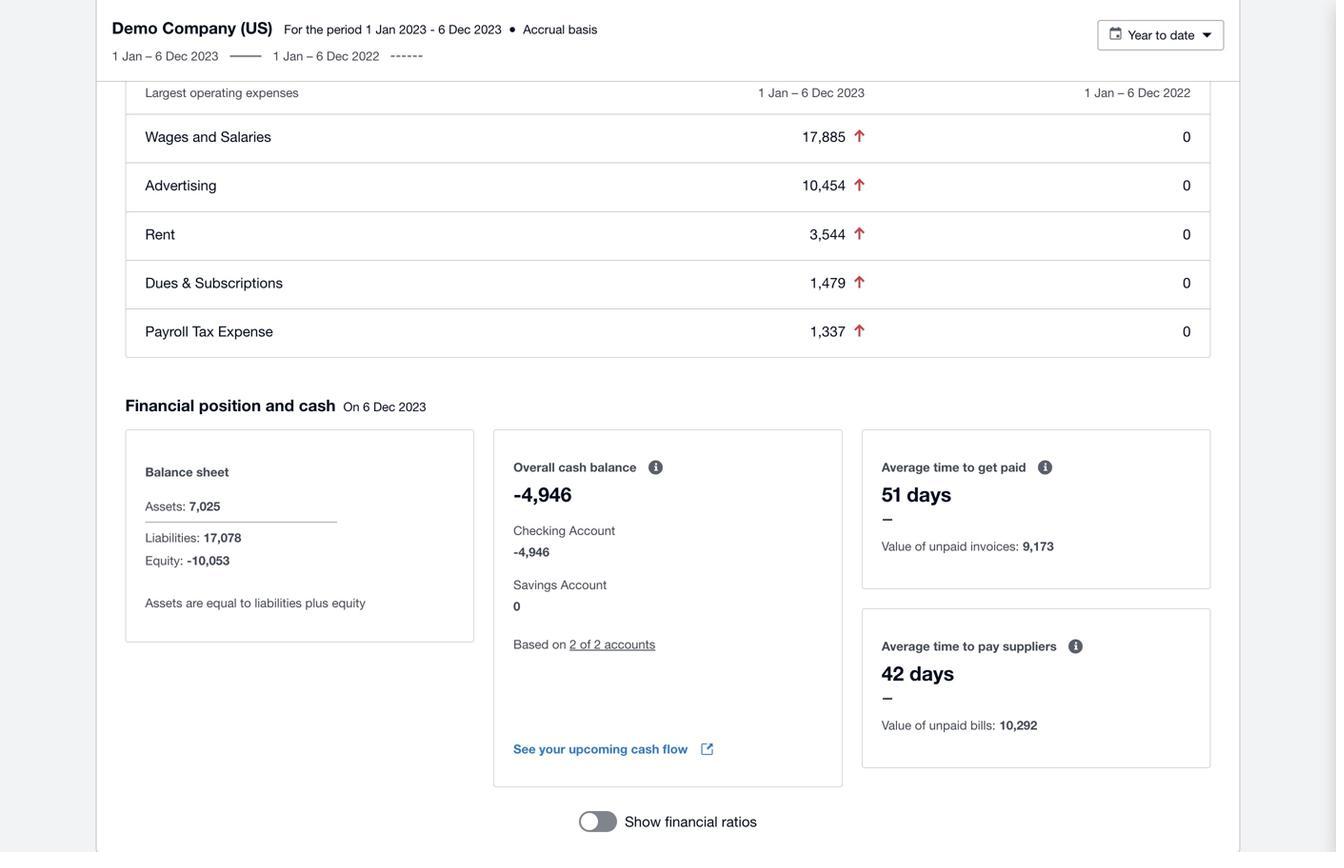 Task type: describe. For each thing, give the bounding box(es) containing it.
loss
[[400, 5, 422, 20]]

negative sentiment image for 1,337
[[855, 325, 865, 337]]

account for savings
[[561, 578, 607, 592]]

tax
[[192, 323, 214, 340]]

accrual
[[523, 22, 565, 37]]

savings
[[514, 578, 557, 592]]

largest
[[145, 85, 186, 100]]

assets:
[[145, 499, 186, 514]]

1 jan – 6 dec 2022 for 1 jan
[[273, 49, 380, 63]]

-4,946
[[514, 482, 572, 506]]

and inside largest operating expenses 'element'
[[193, 128, 217, 145]]

see your upcoming cash flow button
[[498, 731, 730, 769]]

cash for upcoming
[[631, 742, 660, 757]]

get
[[979, 460, 998, 475]]

demo company (us)
[[112, 18, 273, 37]]

average time to get paid
[[882, 460, 1026, 475]]

for for for every
[[145, 5, 164, 20]]

wages and salaries
[[145, 128, 271, 145]]

to inside popup button
[[1156, 28, 1167, 42]]

- inside checking account -4,946
[[514, 545, 519, 560]]

negative sentiment image for 10,454
[[855, 178, 865, 191]]

equal
[[207, 596, 237, 611]]

payroll
[[145, 323, 188, 340]]

flow
[[663, 742, 688, 757]]

days for 51 days
[[907, 482, 952, 506]]

more information image for 51
[[1026, 449, 1065, 487]]

rent
[[145, 226, 175, 242]]

2023 left accrual
[[474, 22, 502, 37]]

dec down demo company (us)
[[166, 49, 188, 63]]

42 days
[[882, 662, 955, 685]]

suppliers
[[1003, 639, 1057, 654]]

financial
[[665, 814, 718, 830]]

ratios
[[722, 814, 757, 830]]

payroll tax expense
[[145, 323, 273, 340]]

value for 42
[[882, 718, 912, 733]]

0 inside savings account 0 based on 2 of 2 accounts
[[514, 599, 521, 614]]

51
[[882, 482, 901, 506]]

plus
[[305, 596, 329, 611]]

10,454 link
[[802, 177, 846, 194]]

average
[[331, 5, 375, 20]]

2023 inside financial position and cash on 6 dec 2023
[[399, 400, 426, 414]]

of down 42 days
[[915, 718, 926, 733]]

17,885
[[802, 128, 846, 145]]

6 inside financial position and cash on 6 dec 2023
[[363, 400, 370, 414]]

basis
[[569, 22, 598, 37]]

3,544 link
[[810, 226, 846, 242]]

paid
[[1001, 460, 1026, 475]]

1,479
[[810, 274, 846, 291]]

balance
[[145, 465, 193, 480]]

10,053
[[192, 553, 230, 568]]

0 vertical spatial 4,946
[[522, 482, 572, 506]]

year to date
[[1129, 28, 1195, 42]]

sheet
[[196, 465, 229, 480]]

2022 for 1 jan
[[352, 49, 380, 63]]

2023 inside largest operating expenses 'element'
[[838, 85, 865, 100]]

year
[[1129, 28, 1153, 42]]

2 of 2 accounts button
[[570, 633, 656, 656]]

checking
[[514, 523, 566, 538]]

on
[[343, 400, 360, 414]]

subscriptions
[[195, 274, 283, 291]]

3,544
[[810, 226, 846, 242]]

to right equal
[[240, 596, 251, 611]]

17,885 link
[[802, 128, 846, 145]]

assets: 7,025
[[145, 499, 220, 514]]

average for 51
[[882, 460, 930, 475]]

1,337 link
[[810, 323, 846, 340]]

operating
[[190, 85, 242, 100]]

the
[[306, 22, 323, 37]]

account for checking
[[569, 523, 615, 538]]

1 jan – 6 dec 2023 inside largest operating expenses 'element'
[[758, 85, 865, 100]]

of down 51 days
[[915, 539, 926, 554]]

negative sentiment image for 3,544
[[855, 227, 865, 240]]

unpaid for 42 days
[[929, 718, 967, 733]]

largest operating expenses
[[145, 85, 299, 100]]

average for 42
[[882, 639, 930, 654]]

assets are equal to liabilities plus equity
[[145, 596, 366, 611]]

negative sentiment image for 1,479
[[855, 276, 865, 288]]

- inside liabilities: 17,078 equity: -10,053
[[187, 553, 192, 568]]

time for 42 days
[[934, 639, 960, 654]]

0 vertical spatial 1 jan – 6 dec 2023
[[112, 49, 219, 63]]

period
[[327, 22, 362, 37]]

dec left accrual
[[449, 22, 471, 37]]

0 for 1,337
[[1183, 323, 1191, 340]]

are
[[186, 596, 203, 611]]

based
[[514, 637, 549, 652]]

accounts
[[605, 637, 656, 652]]

time for 51 days
[[934, 460, 960, 475]]

see
[[514, 742, 536, 757]]

1 2 from the left
[[570, 637, 577, 652]]

for every
[[145, 5, 200, 20]]

liabilities
[[255, 596, 302, 611]]

position
[[199, 396, 261, 415]]

invoices:
[[971, 539, 1019, 554]]

unpaid for 51 days
[[929, 539, 967, 554]]

to left pay
[[963, 639, 975, 654]]

overall cash balance
[[514, 460, 637, 475]]

on
[[552, 637, 566, 652]]



Task type: vqa. For each thing, say whether or not it's contained in the screenshot.
topmost 1 Jan – 6 Dec 2022
yes



Task type: locate. For each thing, give the bounding box(es) containing it.
2 value from the top
[[882, 718, 912, 733]]

salaries
[[221, 128, 271, 145]]

2 average from the top
[[882, 639, 930, 654]]

negative sentiment image right '1,337'
[[855, 325, 865, 337]]

2 vertical spatial negative sentiment image
[[855, 227, 865, 240]]

0 vertical spatial negative sentiment image
[[855, 130, 865, 142]]

2023 down loss
[[399, 22, 427, 37]]

liabilities:
[[145, 531, 200, 545]]

2 negative sentiment image from the top
[[855, 325, 865, 337]]

wages
[[145, 128, 189, 145]]

for left every
[[145, 5, 164, 20]]

days
[[907, 482, 952, 506], [910, 662, 955, 685]]

1 horizontal spatial and
[[266, 396, 294, 415]]

dec down 'year'
[[1138, 85, 1160, 100]]

0 link for 10,454
[[1183, 177, 1191, 194]]

0 horizontal spatial 2
[[570, 637, 577, 652]]

0 horizontal spatial 1 jan – 6 dec 2022
[[273, 49, 380, 63]]

0 horizontal spatial more information image
[[637, 449, 675, 487]]

1 vertical spatial for
[[284, 22, 302, 37]]

0 vertical spatial for
[[145, 5, 164, 20]]

2 horizontal spatial cash
[[631, 742, 660, 757]]

1 horizontal spatial 1 jan – 6 dec 2022
[[1085, 85, 1191, 100]]

value
[[882, 539, 912, 554], [882, 718, 912, 733]]

1 jan – 6 dec 2023
[[112, 49, 219, 63], [758, 85, 865, 100]]

average up 42 days
[[882, 639, 930, 654]]

2 left the 'accounts'
[[594, 637, 601, 652]]

3 0 link from the top
[[1183, 226, 1191, 242]]

0 vertical spatial 2022
[[352, 49, 380, 63]]

1 vertical spatial average
[[882, 639, 930, 654]]

cash right overall
[[559, 460, 587, 475]]

dues & subscriptions
[[145, 274, 283, 291]]

51 days
[[882, 482, 952, 506]]

1 jan – 6 dec 2022 down 'year'
[[1085, 85, 1191, 100]]

net
[[379, 5, 396, 20]]

of left sales
[[218, 5, 228, 20]]

more information image for -4,946
[[637, 449, 675, 487]]

for for for the period 1 jan 2023 - 6 dec 2023  ●  accrual basis
[[284, 22, 302, 37]]

0 link for 17,885
[[1183, 128, 1191, 145]]

company
[[162, 18, 236, 37]]

1,479 link
[[810, 274, 846, 291]]

largest operating expenses element
[[126, 72, 1210, 357]]

1 vertical spatial days
[[910, 662, 955, 685]]

account
[[569, 523, 615, 538], [561, 578, 607, 592]]

0 for 10,454
[[1183, 177, 1191, 194]]

1 vertical spatial value
[[882, 718, 912, 733]]

2 time from the top
[[934, 639, 960, 654]]

1 horizontal spatial 2
[[594, 637, 601, 652]]

see your upcoming cash flow
[[514, 742, 688, 757]]

4,946 inside checking account -4,946
[[519, 545, 550, 560]]

2 0 link from the top
[[1183, 177, 1191, 194]]

2
[[570, 637, 577, 652], [594, 637, 601, 652]]

1
[[366, 22, 372, 37], [112, 49, 119, 63], [273, 49, 280, 63], [758, 85, 765, 100], [1085, 85, 1091, 100]]

balance
[[590, 460, 637, 475]]

value down the 51
[[882, 539, 912, 554]]

17,078
[[204, 531, 241, 545]]

1 vertical spatial negative sentiment image
[[855, 178, 865, 191]]

value for 51
[[882, 539, 912, 554]]

2 unpaid from the top
[[929, 718, 967, 733]]

overall
[[514, 460, 555, 475]]

advertising
[[145, 177, 217, 194]]

1 time from the top
[[934, 460, 960, 475]]

sales
[[232, 5, 260, 20]]

time up 51 days
[[934, 460, 960, 475]]

value of unpaid invoices: 9,173
[[882, 539, 1054, 554]]

2 2 from the left
[[594, 637, 601, 652]]

2023
[[399, 22, 427, 37], [474, 22, 502, 37], [191, 49, 219, 63], [838, 85, 865, 100], [399, 400, 426, 414]]

1 more information image from the left
[[637, 449, 675, 487]]

2 more information image from the left
[[1026, 449, 1065, 487]]

dec right on
[[373, 400, 395, 414]]

0 vertical spatial account
[[569, 523, 615, 538]]

account right checking
[[569, 523, 615, 538]]

year to date button
[[1098, 20, 1225, 50]]

average up 51 days
[[882, 460, 930, 475]]

1 vertical spatial cash
[[559, 460, 587, 475]]

1 horizontal spatial for
[[284, 22, 302, 37]]

0 vertical spatial and
[[193, 128, 217, 145]]

2 negative sentiment image from the top
[[855, 178, 865, 191]]

0
[[1183, 128, 1191, 145], [1183, 177, 1191, 194], [1183, 226, 1191, 242], [1183, 274, 1191, 291], [1183, 323, 1191, 340], [514, 599, 521, 614]]

1 vertical spatial 4,946
[[519, 545, 550, 560]]

0 link
[[1183, 128, 1191, 145], [1183, 177, 1191, 194], [1183, 226, 1191, 242], [1183, 274, 1191, 291], [1183, 323, 1191, 340]]

1 vertical spatial account
[[561, 578, 607, 592]]

account down checking account -4,946 on the left
[[561, 578, 607, 592]]

1 jan – 6 dec 2023 up largest
[[112, 49, 219, 63]]

upcoming
[[569, 742, 628, 757]]

1 horizontal spatial 1 jan – 6 dec 2023
[[758, 85, 865, 100]]

negative sentiment image right "3,544" link
[[855, 227, 865, 240]]

value down 42
[[882, 718, 912, 733]]

negative sentiment image
[[855, 276, 865, 288], [855, 325, 865, 337]]

1 horizontal spatial more information image
[[1026, 449, 1065, 487]]

- down checking
[[514, 545, 519, 560]]

1 vertical spatial 1 jan – 6 dec 2022
[[1085, 85, 1191, 100]]

negative sentiment image right 17,885
[[855, 130, 865, 142]]

0 vertical spatial cash
[[299, 396, 336, 415]]

average time to pay suppliers
[[882, 639, 1057, 654]]

4,946
[[522, 482, 572, 506], [519, 545, 550, 560]]

4,946 down checking
[[519, 545, 550, 560]]

dues
[[145, 274, 178, 291]]

10,292
[[1000, 718, 1038, 733]]

0 horizontal spatial 1 jan – 6 dec 2023
[[112, 49, 219, 63]]

(us)
[[241, 18, 273, 37]]

9,173
[[1023, 539, 1054, 554]]

revenue,
[[264, 5, 311, 20]]

date
[[1171, 28, 1195, 42]]

- right period
[[430, 22, 435, 37]]

0 vertical spatial negative sentiment image
[[855, 276, 865, 288]]

for
[[145, 5, 164, 20], [284, 22, 302, 37]]

1 vertical spatial unpaid
[[929, 718, 967, 733]]

dec down period
[[327, 49, 349, 63]]

0 horizontal spatial and
[[193, 128, 217, 145]]

days right 42
[[910, 662, 955, 685]]

cash left flow at the bottom of the page
[[631, 742, 660, 757]]

days down average time to get paid
[[907, 482, 952, 506]]

&
[[182, 274, 191, 291]]

value of unpaid bills: 10,292
[[882, 718, 1038, 733]]

for the period 1 jan 2023 - 6 dec 2023  ●  accrual basis
[[284, 22, 598, 37]]

2 right on
[[570, 637, 577, 652]]

of sales revenue, an average net loss of
[[214, 5, 440, 20]]

savings account 0 based on 2 of 2 accounts
[[514, 578, 656, 652]]

balance sheet
[[145, 465, 229, 480]]

0 for 1,479
[[1183, 274, 1191, 291]]

cash left on
[[299, 396, 336, 415]]

of
[[218, 5, 228, 20], [425, 5, 436, 20], [915, 539, 926, 554], [580, 637, 591, 652], [915, 718, 926, 733]]

and
[[193, 128, 217, 145], [266, 396, 294, 415]]

5 0 link from the top
[[1183, 323, 1191, 340]]

account inside savings account 0 based on 2 of 2 accounts
[[561, 578, 607, 592]]

of right on
[[580, 637, 591, 652]]

to left get
[[963, 460, 975, 475]]

2023 down company
[[191, 49, 219, 63]]

for down the 'revenue,'
[[284, 22, 302, 37]]

to
[[1156, 28, 1167, 42], [963, 460, 975, 475], [240, 596, 251, 611], [963, 639, 975, 654]]

days for 42 days
[[910, 662, 955, 685]]

1 value from the top
[[882, 539, 912, 554]]

2022 for largest operating expenses
[[1164, 85, 1191, 100]]

your
[[539, 742, 566, 757]]

liabilities: 17,078 equity: -10,053
[[145, 531, 241, 568]]

show financial ratios
[[625, 814, 757, 830]]

2023 up 17,885 link
[[838, 85, 865, 100]]

account inside checking account -4,946
[[569, 523, 615, 538]]

more information image
[[637, 449, 675, 487], [1026, 449, 1065, 487]]

1 vertical spatial time
[[934, 639, 960, 654]]

- right equity:
[[187, 553, 192, 568]]

equity:
[[145, 553, 183, 568]]

1 average from the top
[[882, 460, 930, 475]]

of up for the period 1 jan 2023 - 6 dec 2023  ●  accrual basis
[[425, 5, 436, 20]]

2022 down period
[[352, 49, 380, 63]]

pay
[[979, 639, 1000, 654]]

0 vertical spatial value
[[882, 539, 912, 554]]

equity
[[332, 596, 366, 611]]

every
[[167, 5, 197, 20]]

4 0 link from the top
[[1183, 274, 1191, 291]]

0 horizontal spatial cash
[[299, 396, 336, 415]]

unpaid left bills: at bottom right
[[929, 718, 967, 733]]

4,946 down overall
[[522, 482, 572, 506]]

2023 right on
[[399, 400, 426, 414]]

dec inside financial position and cash on 6 dec 2023
[[373, 400, 395, 414]]

cash for and
[[299, 396, 336, 415]]

time up 42 days
[[934, 639, 960, 654]]

2022 inside largest operating expenses 'element'
[[1164, 85, 1191, 100]]

1 vertical spatial and
[[266, 396, 294, 415]]

show
[[625, 814, 661, 830]]

of inside savings account 0 based on 2 of 2 accounts
[[580, 637, 591, 652]]

0 link for 1,479
[[1183, 274, 1191, 291]]

unpaid
[[929, 539, 967, 554], [929, 718, 967, 733]]

1 negative sentiment image from the top
[[855, 276, 865, 288]]

0 link for 1,337
[[1183, 323, 1191, 340]]

3 negative sentiment image from the top
[[855, 227, 865, 240]]

negative sentiment image right 1,479 link
[[855, 276, 865, 288]]

1 vertical spatial 2022
[[1164, 85, 1191, 100]]

1 vertical spatial 1 jan – 6 dec 2023
[[758, 85, 865, 100]]

0 link for 3,544
[[1183, 226, 1191, 242]]

1,337
[[810, 323, 846, 340]]

7,025
[[189, 499, 220, 514]]

cash inside button
[[631, 742, 660, 757]]

1 horizontal spatial cash
[[559, 460, 587, 475]]

1 jan – 6 dec 2022 for largest operating expenses
[[1085, 85, 1191, 100]]

0 horizontal spatial 2022
[[352, 49, 380, 63]]

and right wages
[[193, 128, 217, 145]]

demo
[[112, 18, 158, 37]]

1 jan – 6 dec 2023 up 17,885
[[758, 85, 865, 100]]

to right 'year'
[[1156, 28, 1167, 42]]

negative sentiment image
[[855, 130, 865, 142], [855, 178, 865, 191], [855, 227, 865, 240]]

1 negative sentiment image from the top
[[855, 130, 865, 142]]

2022
[[352, 49, 380, 63], [1164, 85, 1191, 100]]

expense
[[218, 323, 273, 340]]

1 unpaid from the top
[[929, 539, 967, 554]]

- down overall
[[514, 482, 522, 506]]

bills:
[[971, 718, 996, 733]]

1 jan – 6 dec 2022
[[273, 49, 380, 63], [1085, 85, 1191, 100]]

financial position and cash on 6 dec 2023
[[125, 396, 426, 415]]

10,454
[[802, 177, 846, 194]]

1 0 link from the top
[[1183, 128, 1191, 145]]

0 vertical spatial time
[[934, 460, 960, 475]]

financial
[[125, 396, 195, 415]]

more information image
[[1057, 628, 1095, 666]]

an
[[314, 5, 328, 20]]

1 jan – 6 dec 2022 inside largest operating expenses 'element'
[[1085, 85, 1191, 100]]

negative sentiment image for 17,885
[[855, 130, 865, 142]]

expenses
[[246, 85, 299, 100]]

dec up 17,885
[[812, 85, 834, 100]]

0 horizontal spatial for
[[145, 5, 164, 20]]

0 vertical spatial 1 jan – 6 dec 2022
[[273, 49, 380, 63]]

0 for 3,544
[[1183, 226, 1191, 242]]

1 vertical spatial negative sentiment image
[[855, 325, 865, 337]]

1 jan – 6 dec 2022 down the
[[273, 49, 380, 63]]

1 horizontal spatial 2022
[[1164, 85, 1191, 100]]

0 for 17,885
[[1183, 128, 1191, 145]]

0 vertical spatial unpaid
[[929, 539, 967, 554]]

unpaid left invoices:
[[929, 539, 967, 554]]

jan
[[376, 22, 396, 37], [122, 49, 142, 63], [283, 49, 303, 63], [769, 85, 789, 100], [1095, 85, 1115, 100]]

2 vertical spatial cash
[[631, 742, 660, 757]]

2022 down date
[[1164, 85, 1191, 100]]

and right position
[[266, 396, 294, 415]]

negative sentiment image right 10,454 link
[[855, 178, 865, 191]]

0 vertical spatial days
[[907, 482, 952, 506]]

0 vertical spatial average
[[882, 460, 930, 475]]

42
[[882, 662, 904, 685]]



